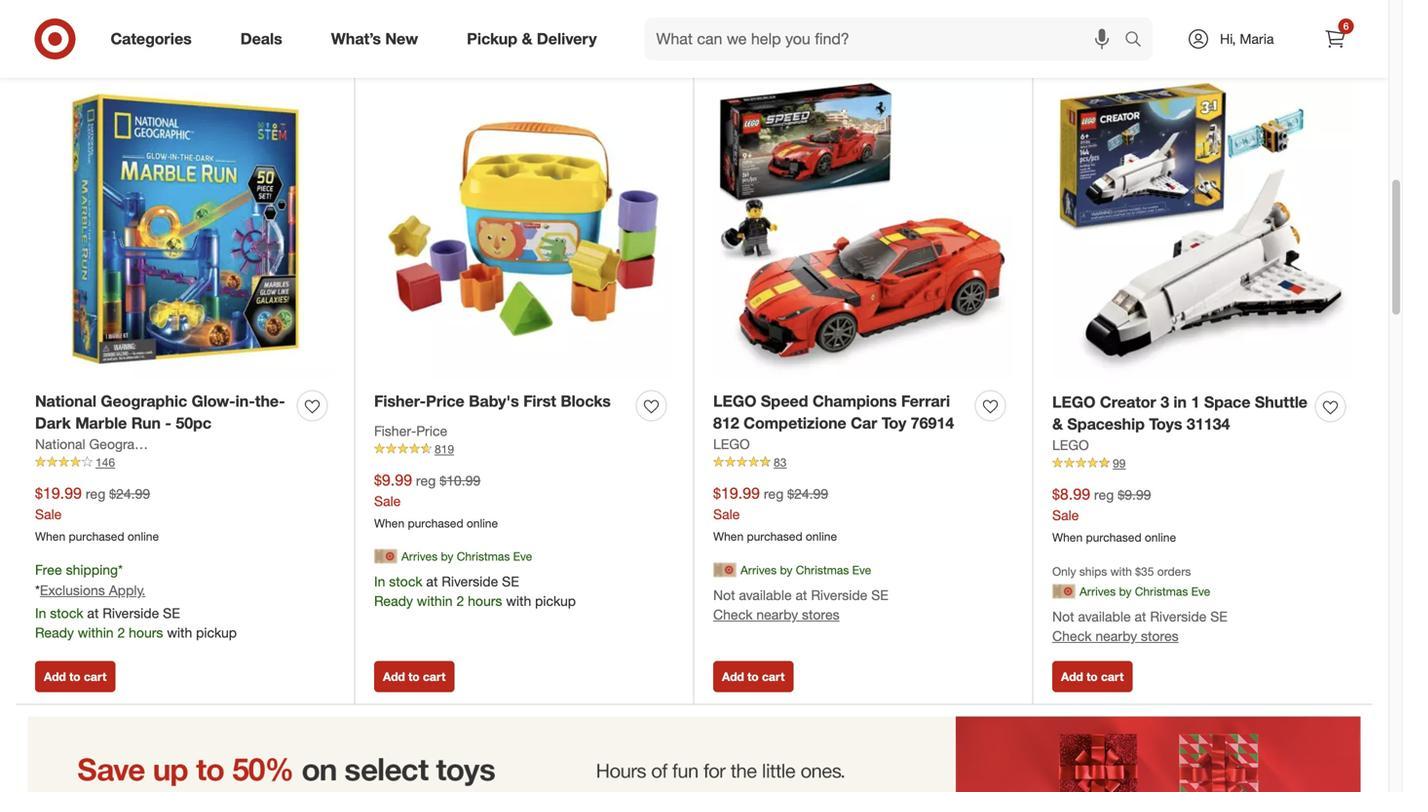 Task type: vqa. For each thing, say whether or not it's contained in the screenshot.
& inside the lego creator 3 in 1 space shuttle & spaceship toys 31134
yes



Task type: describe. For each thing, give the bounding box(es) containing it.
2 horizontal spatial eve
[[1191, 584, 1210, 599]]

146
[[95, 455, 115, 470]]

reg for creator
[[1094, 486, 1114, 504]]

spaceship
[[1067, 415, 1145, 434]]

0 vertical spatial not
[[713, 587, 735, 604]]

1 horizontal spatial check
[[1052, 628, 1092, 645]]

0 horizontal spatial not available at riverside se check nearby stores
[[713, 587, 889, 623]]

reg for speed
[[764, 485, 784, 503]]

eve for $19.99
[[852, 563, 871, 577]]

1 horizontal spatial check nearby stores button
[[1052, 627, 1179, 646]]

in-
[[236, 392, 255, 411]]

champions
[[813, 392, 897, 411]]

when for lego speed champions ferrari 812 competizione car toy 76914
[[713, 529, 744, 544]]

shipping
[[66, 561, 118, 578]]

1 horizontal spatial available
[[1078, 608, 1131, 625]]

dark
[[35, 414, 71, 433]]

delivery
[[537, 29, 597, 48]]

hours inside free shipping * * exclusions apply. in stock at  riverside se ready within 2 hours with pickup
[[129, 624, 163, 641]]

toys
[[1149, 415, 1182, 434]]

fisher-price baby's first blocks link
[[374, 390, 611, 412]]

$19.99 reg $24.99 sale when purchased online for dark
[[35, 484, 159, 544]]

lego speed champions ferrari 812 competizione car toy 76914 link
[[713, 390, 968, 435]]

exclusions
[[40, 582, 105, 599]]

99
[[1113, 456, 1126, 471]]

within inside in stock at  riverside se ready within 2 hours with pickup
[[417, 593, 453, 610]]

1
[[1191, 393, 1200, 412]]

when for national geographic glow-in-the- dark marble run - 50pc
[[35, 529, 65, 544]]

se inside in stock at  riverside se ready within 2 hours with pickup
[[502, 573, 519, 590]]

$9.99 inside $9.99 reg $10.99 sale when purchased online
[[374, 471, 412, 490]]

fisher- for fisher-price
[[374, 422, 416, 439]]

categories
[[111, 29, 192, 48]]

$35
[[1135, 564, 1154, 579]]

ships
[[1079, 564, 1107, 579]]

$10.99
[[440, 472, 481, 489]]

christmas for $19.99
[[796, 563, 849, 577]]

what's new
[[331, 29, 418, 48]]

stock inside in stock at  riverside se ready within 2 hours with pickup
[[389, 573, 422, 590]]

$19.99 for dark
[[35, 484, 82, 503]]

819
[[435, 442, 454, 456]]

purchased for fisher-price baby's first blocks
[[408, 516, 463, 530]]

only ships with $35 orders
[[1052, 564, 1191, 579]]

lego link for lego speed champions ferrari 812 competizione car toy 76914
[[713, 435, 750, 454]]

space
[[1204, 393, 1251, 412]]

national for national geographic
[[35, 436, 85, 453]]

2 horizontal spatial seasonal shipping icon image
[[1052, 580, 1076, 603]]

marble
[[75, 414, 127, 433]]

31134
[[1187, 415, 1230, 434]]

hi,
[[1220, 30, 1236, 47]]

in inside free shipping * * exclusions apply. in stock at  riverside se ready within 2 hours with pickup
[[35, 605, 46, 622]]

$19.99 reg $24.99 sale when purchased online for competizione
[[713, 484, 837, 544]]

what's
[[331, 29, 381, 48]]

ready inside in stock at  riverside se ready within 2 hours with pickup
[[374, 593, 413, 610]]

146 link
[[35, 454, 335, 471]]

price for fisher-price
[[416, 422, 447, 439]]

the-
[[255, 392, 285, 411]]

sale for lego creator 3 in 1 space shuttle & spaceship toys 31134
[[1052, 507, 1079, 524]]

pickup inside in stock at  riverside se ready within 2 hours with pickup
[[535, 593, 576, 610]]

deals
[[240, 29, 282, 48]]

pickup & delivery
[[467, 29, 597, 48]]

online for price
[[467, 516, 498, 530]]

0 horizontal spatial available
[[739, 587, 792, 604]]

riverside inside in stock at  riverside se ready within 2 hours with pickup
[[442, 573, 498, 590]]

search button
[[1116, 18, 1163, 64]]

pickup
[[467, 29, 517, 48]]

lego for lego speed champions ferrari 812 competizione car toy 76914 lego link
[[713, 436, 750, 453]]

car
[[851, 414, 877, 433]]

first
[[523, 392, 556, 411]]

national geographic glow-in-the- dark marble run - 50pc
[[35, 392, 285, 433]]

search
[[1116, 31, 1163, 50]]

purchased for lego speed champions ferrari 812 competizione car toy 76914
[[747, 529, 803, 544]]

what's new link
[[315, 18, 443, 60]]

by for $9.99
[[441, 549, 453, 564]]

glow-
[[192, 392, 236, 411]]

se inside free shipping * * exclusions apply. in stock at  riverside se ready within 2 hours with pickup
[[163, 605, 180, 622]]

-
[[165, 414, 171, 433]]

by for $19.99
[[780, 563, 793, 577]]

$19.99 for competizione
[[713, 484, 760, 503]]

national for national geographic glow-in-the- dark marble run - 50pc
[[35, 392, 96, 411]]

within inside free shipping * * exclusions apply. in stock at  riverside se ready within 2 hours with pickup
[[78, 624, 114, 641]]

apply.
[[109, 582, 145, 599]]

advertisement region
[[16, 717, 1373, 792]]

national geographic link
[[35, 435, 161, 454]]

in inside in stock at  riverside se ready within 2 hours with pickup
[[374, 573, 385, 590]]

with inside free shipping * * exclusions apply. in stock at  riverside se ready within 2 hours with pickup
[[167, 624, 192, 641]]

with inside in stock at  riverside se ready within 2 hours with pickup
[[506, 593, 531, 610]]

& inside lego creator 3 in 1 space shuttle & spaceship toys 31134
[[1052, 415, 1063, 434]]

50pc
[[176, 414, 212, 433]]

819 link
[[374, 441, 674, 458]]

lego for lego creator 3 in 1 space shuttle & spaceship toys 31134
[[1052, 393, 1096, 412]]

lego for lego link associated with lego creator 3 in 1 space shuttle & spaceship toys 31134
[[1052, 437, 1089, 454]]

83
[[774, 455, 787, 470]]

83 link
[[713, 454, 1013, 471]]

$24.99 for marble
[[109, 485, 150, 503]]

0 vertical spatial stores
[[802, 606, 840, 623]]



Task type: locate. For each thing, give the bounding box(es) containing it.
stock down exclusions
[[50, 605, 83, 622]]

fisher-
[[374, 392, 426, 411], [374, 422, 416, 439]]

sale for lego speed champions ferrari 812 competizione car toy 76914
[[713, 506, 740, 523]]

* down free
[[35, 582, 40, 599]]

run
[[131, 414, 161, 433]]

1 horizontal spatial not available at riverside se check nearby stores
[[1052, 608, 1228, 645]]

6
[[1344, 20, 1349, 32]]

0 vertical spatial nearby
[[756, 606, 798, 623]]

2 horizontal spatial christmas
[[1135, 584, 1188, 599]]

1 fisher- from the top
[[374, 392, 426, 411]]

available
[[739, 587, 792, 604], [1078, 608, 1131, 625]]

in
[[1174, 393, 1187, 412]]

0 horizontal spatial 2
[[117, 624, 125, 641]]

* up apply.
[[118, 561, 123, 578]]

purchased down the $10.99
[[408, 516, 463, 530]]

lego link
[[713, 435, 750, 454], [1052, 436, 1089, 455]]

1 vertical spatial price
[[416, 422, 447, 439]]

geographic inside national geographic glow-in-the- dark marble run - 50pc
[[101, 392, 187, 411]]

riverside inside free shipping * * exclusions apply. in stock at  riverside se ready within 2 hours with pickup
[[103, 605, 159, 622]]

stock down $9.99 reg $10.99 sale when purchased online
[[389, 573, 422, 590]]

2 fisher- from the top
[[374, 422, 416, 439]]

812
[[713, 414, 739, 433]]

2 inside in stock at  riverside se ready within 2 hours with pickup
[[457, 593, 464, 610]]

2 $19.99 reg $24.99 sale when purchased online from the left
[[713, 484, 837, 544]]

purchased down 83
[[747, 529, 803, 544]]

$8.99
[[1052, 485, 1090, 504]]

within
[[417, 593, 453, 610], [78, 624, 114, 641]]

baby's
[[469, 392, 519, 411]]

1 horizontal spatial eve
[[852, 563, 871, 577]]

reg for price
[[416, 472, 436, 489]]

0 horizontal spatial eve
[[513, 549, 532, 564]]

1 vertical spatial nearby
[[1096, 628, 1137, 645]]

national down the dark
[[35, 436, 85, 453]]

2 $24.99 from the left
[[787, 485, 828, 503]]

geographic for national geographic glow-in-the- dark marble run - 50pc
[[101, 392, 187, 411]]

What can we help you find? suggestions appear below search field
[[645, 18, 1130, 60]]

$24.99
[[109, 485, 150, 503], [787, 485, 828, 503]]

arrives for $9.99
[[401, 549, 438, 564]]

lego creator 3 in 1 space shuttle & spaceship toys 31134
[[1052, 393, 1308, 434]]

hi, maria
[[1220, 30, 1274, 47]]

1 vertical spatial not
[[1052, 608, 1074, 625]]

christmas
[[457, 549, 510, 564], [796, 563, 849, 577], [1135, 584, 1188, 599]]

categories link
[[94, 18, 216, 60]]

1 vertical spatial check
[[1052, 628, 1092, 645]]

$19.99 reg $24.99 sale when purchased online down 83
[[713, 484, 837, 544]]

0 horizontal spatial not
[[713, 587, 735, 604]]

0 horizontal spatial christmas
[[457, 549, 510, 564]]

0 vertical spatial price
[[426, 392, 465, 411]]

$9.99
[[374, 471, 412, 490], [1118, 486, 1151, 504]]

0 horizontal spatial *
[[35, 582, 40, 599]]

1 vertical spatial &
[[1052, 415, 1063, 434]]

purchased inside $9.99 reg $10.99 sale when purchased online
[[408, 516, 463, 530]]

online up 'orders'
[[1145, 530, 1176, 545]]

0 vertical spatial check nearby stores button
[[713, 605, 840, 625]]

sale down $8.99
[[1052, 507, 1079, 524]]

by
[[441, 549, 453, 564], [780, 563, 793, 577], [1119, 584, 1132, 599]]

0 horizontal spatial $19.99 reg $24.99 sale when purchased online
[[35, 484, 159, 544]]

free shipping * * exclusions apply. in stock at  riverside se ready within 2 hours with pickup
[[35, 561, 237, 641]]

seasonal shipping icon image
[[374, 545, 398, 568], [713, 558, 737, 582], [1052, 580, 1076, 603]]

pickup inside free shipping * * exclusions apply. in stock at  riverside se ready within 2 hours with pickup
[[196, 624, 237, 641]]

sale inside $9.99 reg $10.99 sale when purchased online
[[374, 492, 401, 509]]

fisher-price baby's first blocks image
[[374, 79, 674, 379], [374, 79, 674, 379]]

fisher- up $9.99 reg $10.99 sale when purchased online
[[374, 422, 416, 439]]

0 horizontal spatial $24.99
[[109, 485, 150, 503]]

2 horizontal spatial by
[[1119, 584, 1132, 599]]

fisher-price baby's first blocks
[[374, 392, 611, 411]]

price up fisher-price
[[426, 392, 465, 411]]

sale up free
[[35, 506, 62, 523]]

pickup & delivery link
[[450, 18, 621, 60]]

free
[[35, 561, 62, 578]]

sale down 812
[[713, 506, 740, 523]]

0 vertical spatial with
[[1110, 564, 1132, 579]]

online for speed
[[806, 529, 837, 544]]

national inside national geographic glow-in-the- dark marble run - 50pc
[[35, 392, 96, 411]]

0 vertical spatial check
[[713, 606, 753, 623]]

arrives by christmas eve for $19.99
[[741, 563, 871, 577]]

reg inside $9.99 reg $10.99 sale when purchased online
[[416, 472, 436, 489]]

1 vertical spatial ready
[[35, 624, 74, 641]]

1 horizontal spatial stock
[[389, 573, 422, 590]]

lego link for lego creator 3 in 1 space shuttle & spaceship toys 31134
[[1052, 436, 1089, 455]]

arrives by christmas eve
[[401, 549, 532, 564], [741, 563, 871, 577], [1080, 584, 1210, 599]]

add
[[44, 24, 66, 39], [383, 24, 405, 39], [722, 24, 744, 39], [1061, 24, 1083, 39], [44, 669, 66, 684], [383, 669, 405, 684], [722, 669, 744, 684], [1061, 669, 1083, 684]]

hours inside in stock at  riverside se ready within 2 hours with pickup
[[468, 593, 502, 610]]

sale for national geographic glow-in-the- dark marble run - 50pc
[[35, 506, 62, 523]]

seasonal shipping icon image for $9.99
[[374, 545, 398, 568]]

seasonal shipping icon image for $19.99
[[713, 558, 737, 582]]

riverside
[[442, 573, 498, 590], [811, 587, 868, 604], [103, 605, 159, 622], [1150, 608, 1207, 625]]

$9.99 reg $10.99 sale when purchased online
[[374, 471, 498, 530]]

0 horizontal spatial check
[[713, 606, 753, 623]]

national geographic glow-in-the-dark marble run - 50pc image
[[35, 79, 335, 379], [35, 79, 335, 379]]

$19.99 reg $24.99 sale when purchased online down '146'
[[35, 484, 159, 544]]

ferrari
[[901, 392, 950, 411]]

0 vertical spatial stock
[[389, 573, 422, 590]]

1 vertical spatial in
[[35, 605, 46, 622]]

purchased for national geographic glow-in-the- dark marble run - 50pc
[[69, 529, 124, 544]]

national geographic glow-in-the- dark marble run - 50pc link
[[35, 390, 289, 435]]

$24.99 for car
[[787, 485, 828, 503]]

online for geographic
[[128, 529, 159, 544]]

1 horizontal spatial arrives by christmas eve
[[741, 563, 871, 577]]

reg
[[416, 472, 436, 489], [86, 485, 105, 503], [764, 485, 784, 503], [1094, 486, 1114, 504]]

lego creator 3 in 1 space shuttle & spaceship toys 31134 link
[[1052, 391, 1308, 436]]

purchased
[[408, 516, 463, 530], [69, 529, 124, 544], [747, 529, 803, 544], [1086, 530, 1142, 545]]

1 horizontal spatial arrives
[[741, 563, 777, 577]]

$19.99 down national geographic link
[[35, 484, 82, 503]]

1 horizontal spatial not
[[1052, 608, 1074, 625]]

not
[[713, 587, 735, 604], [1052, 608, 1074, 625]]

deals link
[[224, 18, 307, 60]]

purchased up shipping
[[69, 529, 124, 544]]

1 horizontal spatial lego link
[[1052, 436, 1089, 455]]

lego link down 812
[[713, 435, 750, 454]]

check
[[713, 606, 753, 623], [1052, 628, 1092, 645]]

99 link
[[1052, 455, 1354, 472]]

0 vertical spatial available
[[739, 587, 792, 604]]

$19.99 down 812
[[713, 484, 760, 503]]

76914
[[911, 414, 954, 433]]

hours
[[468, 593, 502, 610], [129, 624, 163, 641]]

1 horizontal spatial within
[[417, 593, 453, 610]]

speed
[[761, 392, 808, 411]]

national
[[35, 392, 96, 411], [35, 436, 85, 453]]

stock inside free shipping * * exclusions apply. in stock at  riverside se ready within 2 hours with pickup
[[50, 605, 83, 622]]

1 vertical spatial with
[[506, 593, 531, 610]]

christmas for $9.99
[[457, 549, 510, 564]]

2 vertical spatial with
[[167, 624, 192, 641]]

0 vertical spatial fisher-
[[374, 392, 426, 411]]

fisher-price link
[[374, 421, 447, 441]]

0 horizontal spatial $19.99
[[35, 484, 82, 503]]

geographic for national geographic
[[89, 436, 161, 453]]

1 horizontal spatial &
[[1052, 415, 1063, 434]]

ready inside free shipping * * exclusions apply. in stock at  riverside se ready within 2 hours with pickup
[[35, 624, 74, 641]]

toy
[[882, 414, 907, 433]]

2 $19.99 from the left
[[713, 484, 760, 503]]

1 vertical spatial fisher-
[[374, 422, 416, 439]]

$24.99 down 83 link
[[787, 485, 828, 503]]

1 horizontal spatial with
[[506, 593, 531, 610]]

online up apply.
[[128, 529, 159, 544]]

0 vertical spatial *
[[118, 561, 123, 578]]

0 horizontal spatial ready
[[35, 624, 74, 641]]

1 horizontal spatial *
[[118, 561, 123, 578]]

1 horizontal spatial ready
[[374, 593, 413, 610]]

1 vertical spatial stores
[[1141, 628, 1179, 645]]

1 horizontal spatial hours
[[468, 593, 502, 610]]

& left spaceship
[[1052, 415, 1063, 434]]

0 vertical spatial within
[[417, 593, 453, 610]]

1 horizontal spatial $9.99
[[1118, 486, 1151, 504]]

reg right $8.99
[[1094, 486, 1114, 504]]

fisher- for fisher-price baby's first blocks
[[374, 392, 426, 411]]

1 horizontal spatial by
[[780, 563, 793, 577]]

0 horizontal spatial stock
[[50, 605, 83, 622]]

fisher-price
[[374, 422, 447, 439]]

1 vertical spatial geographic
[[89, 436, 161, 453]]

orders
[[1157, 564, 1191, 579]]

sale for fisher-price baby's first blocks
[[374, 492, 401, 509]]

to
[[69, 24, 81, 39], [408, 24, 420, 39], [747, 24, 759, 39], [1087, 24, 1098, 39], [69, 669, 81, 684], [408, 669, 420, 684], [747, 669, 759, 684], [1087, 669, 1098, 684]]

exclusions apply. button
[[40, 581, 145, 600]]

fisher- up fisher-price
[[374, 392, 426, 411]]

lego up 812
[[713, 392, 757, 411]]

0 horizontal spatial stores
[[802, 606, 840, 623]]

creator
[[1100, 393, 1156, 412]]

0 horizontal spatial hours
[[129, 624, 163, 641]]

reg for geographic
[[86, 485, 105, 503]]

nearby
[[756, 606, 798, 623], [1096, 628, 1137, 645]]

1 horizontal spatial $19.99 reg $24.99 sale when purchased online
[[713, 484, 837, 544]]

0 horizontal spatial $9.99
[[374, 471, 412, 490]]

online down the $10.99
[[467, 516, 498, 530]]

1 horizontal spatial 2
[[457, 593, 464, 610]]

at inside free shipping * * exclusions apply. in stock at  riverside se ready within 2 hours with pickup
[[87, 605, 99, 622]]

lego
[[713, 392, 757, 411], [1052, 393, 1096, 412], [713, 436, 750, 453], [1052, 437, 1089, 454]]

1 vertical spatial pickup
[[196, 624, 237, 641]]

national up the dark
[[35, 392, 96, 411]]

2 inside free shipping * * exclusions apply. in stock at  riverside se ready within 2 hours with pickup
[[117, 624, 125, 641]]

eve for $9.99
[[513, 549, 532, 564]]

lego speed champions ferrari 812 competizione car toy 76914
[[713, 392, 954, 433]]

sale down fisher-price link
[[374, 492, 401, 509]]

1 horizontal spatial christmas
[[796, 563, 849, 577]]

arrives by christmas eve for $9.99
[[401, 549, 532, 564]]

lego speed champions ferrari 812 competizione car toy 76914 image
[[713, 79, 1013, 379], [713, 79, 1013, 379]]

0 horizontal spatial by
[[441, 549, 453, 564]]

$9.99 inside $8.99 reg $9.99 sale when purchased online
[[1118, 486, 1151, 504]]

1 horizontal spatial stores
[[1141, 628, 1179, 645]]

2 horizontal spatial arrives
[[1080, 584, 1116, 599]]

reg down '146'
[[86, 485, 105, 503]]

0 vertical spatial &
[[522, 29, 533, 48]]

$19.99
[[35, 484, 82, 503], [713, 484, 760, 503]]

lego for lego speed champions ferrari 812 competizione car toy 76914
[[713, 392, 757, 411]]

maria
[[1240, 30, 1274, 47]]

competizione
[[744, 414, 847, 433]]

1 $19.99 reg $24.99 sale when purchased online from the left
[[35, 484, 159, 544]]

stock
[[389, 573, 422, 590], [50, 605, 83, 622]]

new
[[385, 29, 418, 48]]

1 vertical spatial within
[[78, 624, 114, 641]]

0 vertical spatial national
[[35, 392, 96, 411]]

arrives for $19.99
[[741, 563, 777, 577]]

1 $24.99 from the left
[[109, 485, 150, 503]]

0 horizontal spatial lego link
[[713, 435, 750, 454]]

price
[[426, 392, 465, 411], [416, 422, 447, 439]]

$19.99 reg $24.99 sale when purchased online
[[35, 484, 159, 544], [713, 484, 837, 544]]

purchased for lego creator 3 in 1 space shuttle & spaceship toys 31134
[[1086, 530, 1142, 545]]

0 vertical spatial 2
[[457, 593, 464, 610]]

1 horizontal spatial nearby
[[1096, 628, 1137, 645]]

0 vertical spatial ready
[[374, 593, 413, 610]]

online inside $9.99 reg $10.99 sale when purchased online
[[467, 516, 498, 530]]

when for fisher-price baby's first blocks
[[374, 516, 405, 530]]

& right pickup
[[522, 29, 533, 48]]

1 vertical spatial hours
[[129, 624, 163, 641]]

0 horizontal spatial arrives
[[401, 549, 438, 564]]

1 vertical spatial *
[[35, 582, 40, 599]]

0 vertical spatial hours
[[468, 593, 502, 610]]

1 $19.99 from the left
[[35, 484, 82, 503]]

1 horizontal spatial seasonal shipping icon image
[[713, 558, 737, 582]]

geographic up '146'
[[89, 436, 161, 453]]

*
[[118, 561, 123, 578], [35, 582, 40, 599]]

reg left the $10.99
[[416, 472, 436, 489]]

when inside $8.99 reg $9.99 sale when purchased online
[[1052, 530, 1083, 545]]

0 horizontal spatial seasonal shipping icon image
[[374, 545, 398, 568]]

arrives
[[401, 549, 438, 564], [741, 563, 777, 577], [1080, 584, 1116, 599]]

lego down 812
[[713, 436, 750, 453]]

add to cart button
[[35, 16, 115, 47], [374, 16, 454, 47], [713, 16, 794, 47], [1052, 16, 1133, 47], [35, 661, 115, 692], [374, 661, 454, 692], [713, 661, 794, 692], [1052, 661, 1133, 692]]

in stock at  riverside se ready within 2 hours with pickup
[[374, 573, 576, 610]]

at
[[426, 573, 438, 590], [796, 587, 807, 604], [87, 605, 99, 622], [1135, 608, 1146, 625]]

0 horizontal spatial with
[[167, 624, 192, 641]]

1 horizontal spatial pickup
[[535, 593, 576, 610]]

shuttle
[[1255, 393, 1308, 412]]

lego up spaceship
[[1052, 393, 1096, 412]]

0 horizontal spatial within
[[78, 624, 114, 641]]

sale inside $8.99 reg $9.99 sale when purchased online
[[1052, 507, 1079, 524]]

0 horizontal spatial in
[[35, 605, 46, 622]]

2 horizontal spatial with
[[1110, 564, 1132, 579]]

1 vertical spatial 2
[[117, 624, 125, 641]]

1 horizontal spatial in
[[374, 573, 385, 590]]

1 horizontal spatial $24.99
[[787, 485, 828, 503]]

$9.99 down fisher-price link
[[374, 471, 412, 490]]

lego down spaceship
[[1052, 437, 1089, 454]]

6 link
[[1314, 18, 1357, 60]]

2 horizontal spatial arrives by christmas eve
[[1080, 584, 1210, 599]]

online down 83 link
[[806, 529, 837, 544]]

when inside $9.99 reg $10.99 sale when purchased online
[[374, 516, 405, 530]]

at inside in stock at  riverside se ready within 2 hours with pickup
[[426, 573, 438, 590]]

price up the 819
[[416, 422, 447, 439]]

0 horizontal spatial &
[[522, 29, 533, 48]]

$9.99 down 99
[[1118, 486, 1151, 504]]

$24.99 down '146'
[[109, 485, 150, 503]]

national geographic
[[35, 436, 161, 453]]

lego inside lego creator 3 in 1 space shuttle & spaceship toys 31134
[[1052, 393, 1096, 412]]

0 vertical spatial geographic
[[101, 392, 187, 411]]

$8.99 reg $9.99 sale when purchased online
[[1052, 485, 1176, 545]]

online inside $8.99 reg $9.99 sale when purchased online
[[1145, 530, 1176, 545]]

0 horizontal spatial check nearby stores button
[[713, 605, 840, 625]]

when for lego creator 3 in 1 space shuttle & spaceship toys 31134
[[1052, 530, 1083, 545]]

purchased inside $8.99 reg $9.99 sale when purchased online
[[1086, 530, 1142, 545]]

lego creator 3 in 1 space shuttle & spaceship toys 31134 image
[[1052, 79, 1354, 380], [1052, 79, 1354, 380]]

0 horizontal spatial nearby
[[756, 606, 798, 623]]

lego link down spaceship
[[1052, 436, 1089, 455]]

0 vertical spatial pickup
[[535, 593, 576, 610]]

3
[[1161, 393, 1169, 412]]

geographic up run
[[101, 392, 187, 411]]

reg inside $8.99 reg $9.99 sale when purchased online
[[1094, 486, 1114, 504]]

1 vertical spatial national
[[35, 436, 85, 453]]

1 horizontal spatial $19.99
[[713, 484, 760, 503]]

1 vertical spatial available
[[1078, 608, 1131, 625]]

2
[[457, 593, 464, 610], [117, 624, 125, 641]]

purchased up only ships with $35 orders
[[1086, 530, 1142, 545]]

1 national from the top
[[35, 392, 96, 411]]

1 vertical spatial check nearby stores button
[[1052, 627, 1179, 646]]

reg down 83
[[764, 485, 784, 503]]

1 vertical spatial stock
[[50, 605, 83, 622]]

blocks
[[561, 392, 611, 411]]

2 national from the top
[[35, 436, 85, 453]]

not available at riverside se check nearby stores
[[713, 587, 889, 623], [1052, 608, 1228, 645]]

only
[[1052, 564, 1076, 579]]

pickup
[[535, 593, 576, 610], [196, 624, 237, 641]]

add to cart
[[44, 24, 107, 39], [383, 24, 446, 39], [722, 24, 785, 39], [1061, 24, 1124, 39], [44, 669, 107, 684], [383, 669, 446, 684], [722, 669, 785, 684], [1061, 669, 1124, 684]]

online for creator
[[1145, 530, 1176, 545]]

lego inside lego speed champions ferrari 812 competizione car toy 76914
[[713, 392, 757, 411]]

price for fisher-price baby's first blocks
[[426, 392, 465, 411]]



